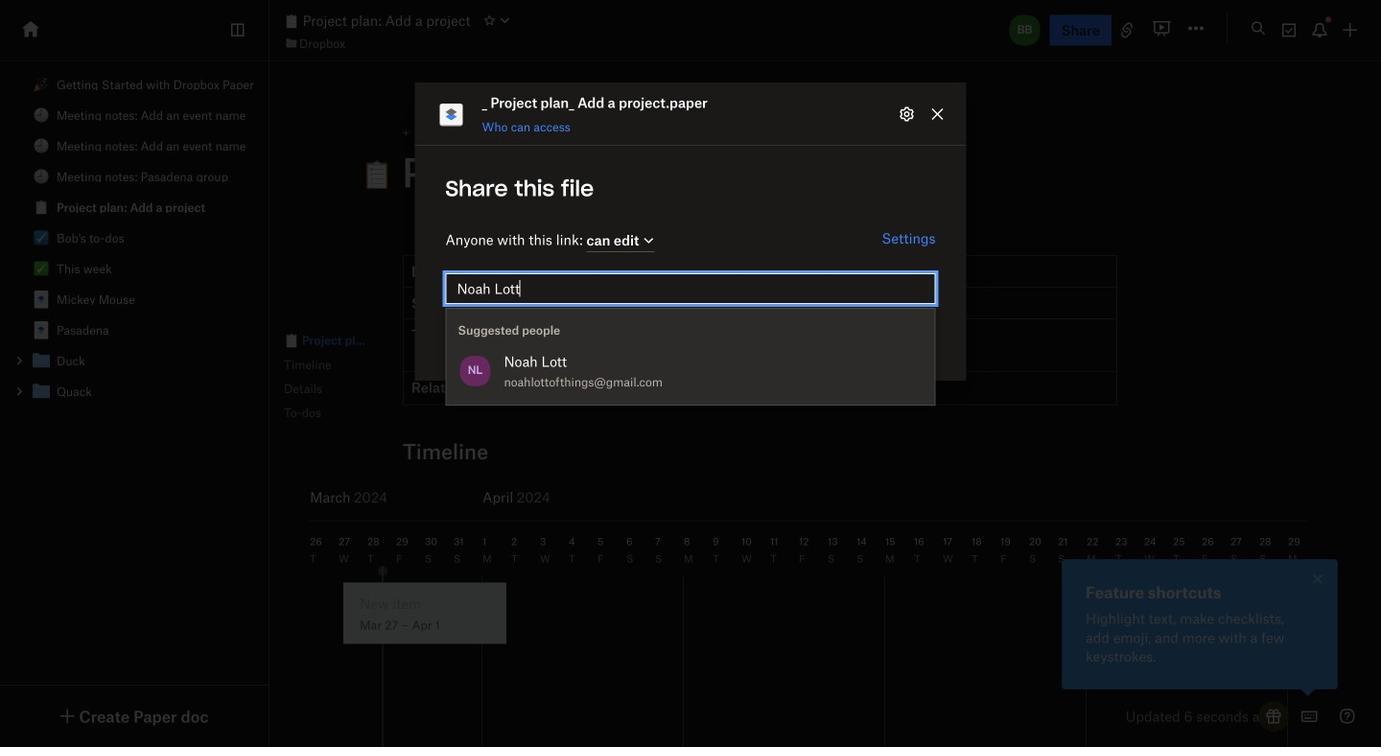 Task type: vqa. For each thing, say whether or not it's contained in the screenshot.
to to the bottom
no



Task type: locate. For each thing, give the bounding box(es) containing it.
heading
[[362, 147, 1084, 197]]

party popper image
[[34, 77, 49, 92]]

0 horizontal spatial clipboard image
[[34, 200, 49, 215]]

1 horizontal spatial clipboard image
[[284, 13, 299, 29]]

nine o'clock image
[[34, 138, 49, 153]]

1 nine o'clock image from the top
[[34, 107, 49, 123]]

0 vertical spatial template content image
[[30, 288, 53, 311]]

nine o'clock image
[[34, 107, 49, 123], [34, 169, 49, 184]]

list item
[[0, 345, 268, 376], [0, 376, 268, 407]]

navigation
[[264, 309, 451, 445]]

check box with check image
[[34, 230, 49, 246]]

0 vertical spatial clipboard image
[[284, 13, 299, 29]]

option
[[447, 345, 935, 397]]

nine o'clock image down party popper image in the left top of the page
[[34, 107, 49, 123]]

clipboard image
[[284, 13, 299, 29], [34, 200, 49, 215]]

2 nine o'clock image from the top
[[34, 169, 49, 184]]

1 vertical spatial template content image
[[30, 318, 53, 342]]

1 vertical spatial nine o'clock image
[[34, 169, 49, 184]]

clipboard image
[[284, 333, 299, 348]]

overlay image
[[1307, 568, 1330, 591]]

template content image
[[30, 288, 53, 311], [30, 318, 53, 342]]

0 vertical spatial nine o'clock image
[[34, 107, 49, 123]]

nine o'clock image down nine o'clock icon
[[34, 169, 49, 184]]

dialog
[[415, 82, 967, 406]]

2 template content image from the top
[[30, 318, 53, 342]]



Task type: describe. For each thing, give the bounding box(es) containing it.
Add an email or name text field
[[457, 278, 924, 299]]

2 list item from the top
[[0, 376, 268, 407]]

1 template content image from the top
[[30, 288, 53, 311]]

check mark button image
[[34, 261, 49, 276]]

/ contents list
[[0, 69, 268, 407]]

1 vertical spatial clipboard image
[[34, 200, 49, 215]]

close image
[[1307, 568, 1330, 591]]

1 list item from the top
[[0, 345, 268, 376]]



